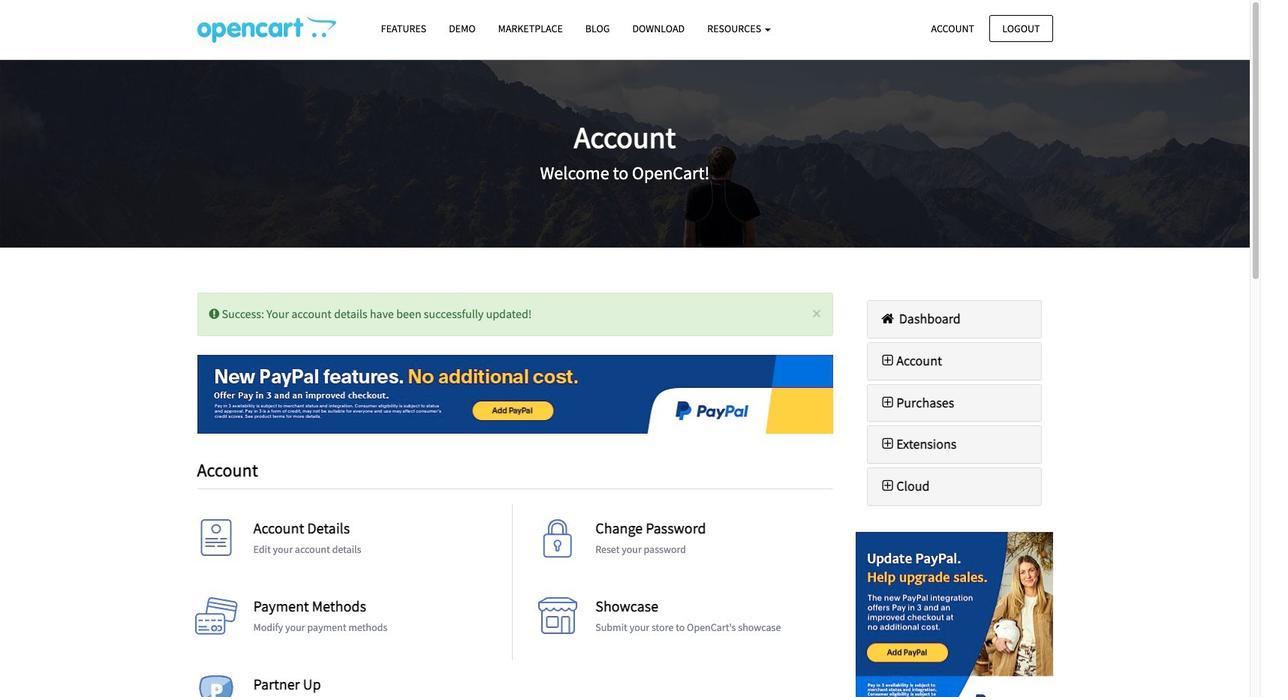 Task type: locate. For each thing, give the bounding box(es) containing it.
paypal image
[[197, 355, 834, 434], [856, 532, 1053, 698]]

1 horizontal spatial paypal image
[[856, 532, 1053, 698]]

1 vertical spatial plus square o image
[[880, 438, 897, 452]]

home image
[[880, 312, 897, 326]]

2 vertical spatial plus square o image
[[880, 480, 897, 494]]

plus square o image
[[880, 396, 897, 410], [880, 438, 897, 452], [880, 480, 897, 494]]

3 plus square o image from the top
[[880, 480, 897, 494]]

0 vertical spatial plus square o image
[[880, 396, 897, 410]]

plus square o image
[[880, 354, 897, 368]]

1 plus square o image from the top
[[880, 396, 897, 410]]

account image
[[193, 520, 238, 565]]

payment methods image
[[193, 598, 238, 643]]

0 horizontal spatial paypal image
[[197, 355, 834, 434]]



Task type: vqa. For each thing, say whether or not it's contained in the screenshot.
and to the top
no



Task type: describe. For each thing, give the bounding box(es) containing it.
change password image
[[536, 520, 581, 565]]

opencart - your account image
[[197, 16, 336, 43]]

apply to become a partner image
[[193, 676, 238, 698]]

2 plus square o image from the top
[[880, 438, 897, 452]]

0 vertical spatial paypal image
[[197, 355, 834, 434]]

exclamation circle image
[[209, 308, 219, 320]]

showcase image
[[536, 598, 581, 643]]

1 vertical spatial paypal image
[[856, 532, 1053, 698]]



